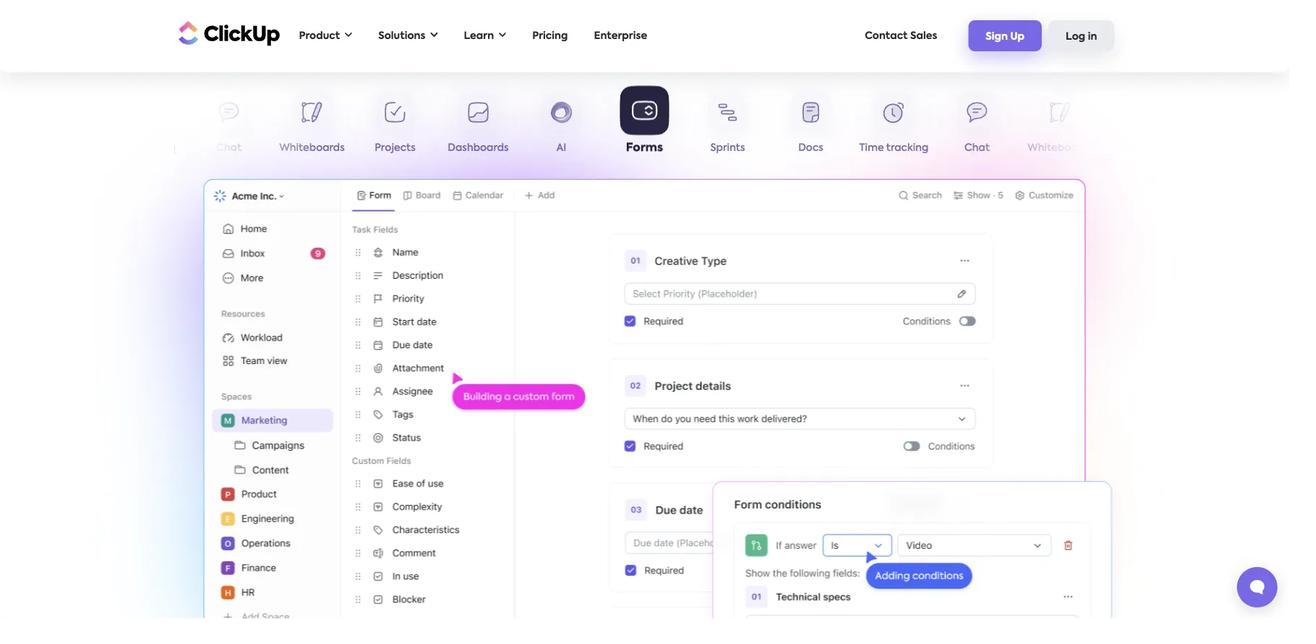 Task type: vqa. For each thing, say whether or not it's contained in the screenshot.
bottommost the
no



Task type: describe. For each thing, give the bounding box(es) containing it.
enterprise
[[594, 31, 647, 41]]

1 chat button from the left
[[187, 93, 270, 159]]

ai button
[[520, 93, 603, 159]]

log
[[1066, 32, 1086, 42]]

dashboards button
[[437, 93, 520, 159]]

docs button
[[769, 93, 853, 159]]

2 chat button from the left
[[936, 93, 1019, 159]]

sprints
[[710, 143, 745, 153]]

sign up
[[986, 32, 1025, 42]]

clickup image
[[175, 19, 280, 47]]

log in link
[[1049, 20, 1115, 51]]

enterprise link
[[587, 21, 655, 51]]

learn button
[[457, 21, 514, 51]]

1 time tracking button from the left
[[104, 93, 187, 159]]

2 tracking from the left
[[886, 143, 929, 153]]

pricing link
[[525, 21, 575, 51]]

solutions button
[[371, 21, 445, 51]]

2 time tracking button from the left
[[853, 93, 936, 159]]

docs
[[798, 143, 823, 153]]

2 projects from the left
[[1123, 143, 1164, 153]]



Task type: locate. For each thing, give the bounding box(es) containing it.
projects
[[375, 143, 416, 153], [1123, 143, 1164, 153]]

forms
[[626, 143, 663, 155]]

time
[[111, 143, 136, 153], [859, 143, 884, 153]]

whiteboards
[[279, 143, 345, 153], [1028, 143, 1093, 153]]

forms button
[[603, 87, 686, 159]]

0 horizontal spatial projects button
[[354, 93, 437, 159]]

2 projects button from the left
[[1102, 93, 1185, 159]]

0 horizontal spatial chat
[[216, 143, 242, 153]]

learn
[[464, 31, 494, 41]]

in
[[1088, 32, 1097, 42]]

0 horizontal spatial chat button
[[187, 93, 270, 159]]

0 horizontal spatial time tracking
[[111, 143, 180, 153]]

1 horizontal spatial time
[[859, 143, 884, 153]]

1 horizontal spatial projects
[[1123, 143, 1164, 153]]

pricing
[[532, 31, 568, 41]]

2 whiteboards from the left
[[1028, 143, 1093, 153]]

forms image
[[203, 179, 1086, 620], [695, 467, 1129, 620]]

chat for 1st chat button from right
[[965, 143, 990, 153]]

tracking
[[138, 143, 180, 153], [886, 143, 929, 153]]

1 horizontal spatial chat button
[[936, 93, 1019, 159]]

0 horizontal spatial projects
[[375, 143, 416, 153]]

1 time tracking from the left
[[111, 143, 180, 153]]

chat button
[[187, 93, 270, 159], [936, 93, 1019, 159]]

1 time from the left
[[111, 143, 136, 153]]

dashboards
[[448, 143, 509, 153]]

1 whiteboards button from the left
[[270, 93, 354, 159]]

sign
[[986, 32, 1008, 42]]

0 horizontal spatial whiteboards button
[[270, 93, 354, 159]]

0 horizontal spatial tracking
[[138, 143, 180, 153]]

1 projects button from the left
[[354, 93, 437, 159]]

chat
[[216, 143, 242, 153], [965, 143, 990, 153]]

sales
[[910, 31, 937, 41]]

1 chat from the left
[[216, 143, 242, 153]]

1 horizontal spatial time tracking
[[859, 143, 929, 153]]

1 horizontal spatial time tracking button
[[853, 93, 936, 159]]

0 horizontal spatial whiteboards
[[279, 143, 345, 153]]

1 horizontal spatial whiteboards button
[[1019, 93, 1102, 159]]

1 horizontal spatial chat
[[965, 143, 990, 153]]

solutions
[[378, 31, 426, 41]]

2 whiteboards button from the left
[[1019, 93, 1102, 159]]

contact sales
[[865, 31, 937, 41]]

whiteboards button
[[270, 93, 354, 159], [1019, 93, 1102, 159]]

contact
[[865, 31, 908, 41]]

ai
[[557, 143, 566, 153]]

1 tracking from the left
[[138, 143, 180, 153]]

1 horizontal spatial projects button
[[1102, 93, 1185, 159]]

log in
[[1066, 32, 1097, 42]]

0 horizontal spatial time tracking button
[[104, 93, 187, 159]]

time tracking
[[111, 143, 180, 153], [859, 143, 929, 153]]

0 horizontal spatial time
[[111, 143, 136, 153]]

product
[[299, 31, 340, 41]]

1 whiteboards from the left
[[279, 143, 345, 153]]

1 horizontal spatial whiteboards
[[1028, 143, 1093, 153]]

time tracking button
[[104, 93, 187, 159], [853, 93, 936, 159]]

projects button
[[354, 93, 437, 159], [1102, 93, 1185, 159]]

chat for second chat button from right
[[216, 143, 242, 153]]

sign up button
[[968, 20, 1042, 51]]

sprints button
[[686, 93, 769, 159]]

1 horizontal spatial tracking
[[886, 143, 929, 153]]

2 chat from the left
[[965, 143, 990, 153]]

1 projects from the left
[[375, 143, 416, 153]]

contact sales link
[[858, 21, 945, 51]]

product button
[[292, 21, 360, 51]]

up
[[1010, 32, 1025, 42]]

2 time from the left
[[859, 143, 884, 153]]

2 time tracking from the left
[[859, 143, 929, 153]]



